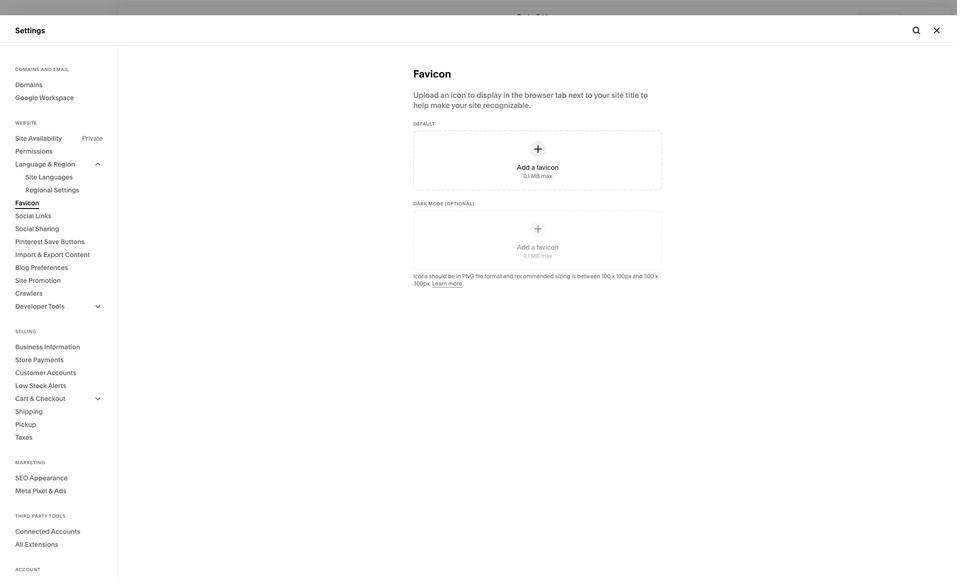 Task type: describe. For each thing, give the bounding box(es) containing it.
0 horizontal spatial your
[[451, 101, 467, 110]]

& inside social links social sharing pinterest save buttons import & export content blog preferences site promotion crawlers
[[38, 251, 42, 259]]

2 horizontal spatial and
[[633, 273, 643, 280]]

social links social sharing pinterest save buttons import & export content blog preferences site promotion crawlers
[[15, 212, 90, 298]]

information
[[44, 343, 80, 351]]

language
[[15, 160, 46, 168]]

domains for and
[[15, 67, 40, 72]]

site availability
[[15, 134, 62, 143]]

developer tools
[[15, 302, 65, 311]]

seo
[[15, 474, 28, 482]]

acuity scheduling
[[15, 140, 79, 150]]

tab
[[555, 90, 567, 100]]

tools inside dropdown button
[[48, 302, 65, 311]]

learn
[[432, 280, 447, 287]]

book a table
[[517, 13, 551, 20]]

language & region link
[[15, 158, 103, 171]]

connected accounts link
[[15, 525, 103, 538]]

3 to from the left
[[641, 90, 648, 100]]

site promotion link
[[15, 274, 103, 287]]

domains and email
[[15, 67, 69, 72]]

recognizable.
[[483, 101, 531, 110]]

1 x from the left
[[612, 273, 615, 280]]

regional
[[25, 186, 52, 194]]

asset library
[[15, 460, 61, 469]]

store
[[15, 356, 32, 364]]

domains google workspace
[[15, 81, 74, 102]]

email
[[53, 67, 69, 72]]

website link
[[15, 57, 102, 68]]

2 social from the top
[[15, 225, 34, 233]]

site for site availability
[[15, 134, 27, 143]]

book
[[517, 13, 531, 20]]

a
[[532, 13, 535, 20]]

next
[[569, 90, 584, 100]]

shipping
[[15, 408, 43, 416]]

pinterest save buttons link
[[15, 235, 103, 248]]

is
[[572, 273, 576, 280]]

100
[[602, 273, 611, 280]]

third party tools
[[15, 514, 66, 519]]

favicon inside "link"
[[15, 199, 39, 207]]

cart & checkout button
[[15, 392, 103, 405]]

2 selling from the top
[[15, 329, 36, 334]]

sizing
[[555, 273, 570, 280]]

account
[[15, 567, 40, 572]]

cart
[[15, 395, 28, 403]]

customer
[[15, 369, 46, 377]]

png
[[462, 273, 474, 280]]

region
[[53, 160, 75, 168]]

1 horizontal spatial and
[[503, 273, 513, 280]]

make
[[431, 101, 450, 110]]

connected accounts all extensions
[[15, 528, 80, 549]]

pixel
[[33, 487, 47, 495]]

developer tools link
[[15, 300, 103, 313]]

learn more link
[[432, 280, 462, 288]]

language & region button
[[15, 158, 103, 171]]

import
[[15, 251, 36, 259]]

preferences
[[31, 264, 68, 272]]

google
[[15, 94, 38, 102]]

recommended
[[515, 273, 554, 280]]

low stock alerts link
[[15, 379, 103, 392]]

asset library link
[[15, 459, 102, 471]]

more
[[448, 280, 462, 287]]

0 vertical spatial your
[[594, 90, 610, 100]]

acuity
[[15, 140, 38, 150]]

browser
[[525, 90, 554, 100]]

1 vertical spatial site
[[469, 101, 481, 110]]

private
[[82, 134, 103, 143]]

1 selling from the top
[[15, 74, 39, 83]]

dark
[[413, 201, 427, 206]]

an
[[441, 90, 449, 100]]

analytics link
[[15, 123, 102, 134]]

300
[[644, 273, 654, 280]]

1 to from the left
[[468, 90, 475, 100]]

business
[[15, 343, 43, 351]]

2 website from the top
[[15, 120, 37, 126]]

sharing
[[35, 225, 59, 233]]

customer accounts link
[[15, 366, 103, 379]]

links
[[35, 212, 51, 220]]

300px.
[[413, 280, 431, 287]]

taxes
[[15, 433, 33, 442]]

taxes link
[[15, 431, 103, 444]]

upload
[[413, 90, 439, 100]]

domains link
[[15, 78, 103, 91]]

0 horizontal spatial and
[[41, 67, 52, 72]]

languages
[[39, 173, 73, 181]]

third
[[15, 514, 30, 519]]

help
[[15, 493, 32, 502]]

edit
[[128, 16, 141, 23]]

should
[[429, 273, 447, 280]]

1 horizontal spatial favicon
[[413, 68, 451, 80]]

pinterest
[[15, 238, 43, 246]]

site for site languages regional settings
[[25, 173, 37, 181]]

library
[[37, 460, 61, 469]]

1 horizontal spatial site
[[611, 90, 624, 100]]

social sharing link
[[15, 222, 103, 235]]

checkout
[[36, 395, 65, 403]]

save
[[44, 238, 59, 246]]



Task type: locate. For each thing, give the bounding box(es) containing it.
help
[[413, 101, 429, 110]]

stock
[[29, 382, 47, 390]]

1 vertical spatial marketing
[[15, 460, 45, 465]]

domains inside domains google workspace
[[15, 81, 42, 89]]

0 vertical spatial settings
[[15, 26, 45, 35]]

meta
[[15, 487, 31, 495]]

site inside site languages regional settings
[[25, 173, 37, 181]]

to right next
[[585, 90, 593, 100]]

& left ads
[[49, 487, 53, 495]]

the
[[512, 90, 523, 100]]

0 horizontal spatial in
[[456, 273, 461, 280]]

to right "title"
[[641, 90, 648, 100]]

extensions
[[25, 541, 58, 549]]

site languages regional settings
[[25, 173, 79, 194]]

0 vertical spatial favicon
[[413, 68, 451, 80]]

regional settings link
[[25, 184, 103, 197]]

upload an icon to display in the browser tab next to your site title to help make your site recognizable.
[[413, 90, 648, 110]]

(optional)
[[445, 201, 475, 206]]

0 vertical spatial in
[[503, 90, 510, 100]]

low
[[15, 382, 28, 390]]

0 vertical spatial tools
[[48, 302, 65, 311]]

2 marketing from the top
[[15, 460, 45, 465]]

0 vertical spatial domains
[[15, 67, 40, 72]]

& inside 'dropdown button'
[[48, 160, 52, 168]]

and
[[41, 67, 52, 72], [503, 273, 513, 280], [633, 273, 643, 280]]

1 vertical spatial accounts
[[51, 528, 80, 536]]

icons
[[413, 273, 428, 280]]

1 vertical spatial your
[[451, 101, 467, 110]]

payments
[[33, 356, 64, 364]]

settings
[[15, 26, 45, 35], [54, 186, 79, 194], [15, 477, 44, 486]]

& left export
[[38, 251, 42, 259]]

scheduling
[[39, 140, 79, 150]]

accounts inside connected accounts all extensions
[[51, 528, 80, 536]]

in up recognizable.
[[503, 90, 510, 100]]

store payments link
[[15, 354, 103, 366]]

blog
[[15, 264, 29, 272]]

ads
[[54, 487, 66, 495]]

in right be
[[456, 273, 461, 280]]

domains up domains google workspace
[[15, 67, 40, 72]]

settings link
[[15, 476, 102, 487]]

pickup
[[15, 420, 36, 429]]

0 horizontal spatial to
[[468, 90, 475, 100]]

settings up "domains and email"
[[15, 26, 45, 35]]

in
[[503, 90, 510, 100], [456, 273, 461, 280]]

& inside dropdown button
[[30, 395, 34, 403]]

simon
[[54, 523, 71, 530]]

1 horizontal spatial in
[[503, 90, 510, 100]]

import & export content link
[[15, 248, 103, 261]]

business information store payments customer accounts low stock alerts
[[15, 343, 80, 390]]

your
[[594, 90, 610, 100], [451, 101, 467, 110]]

settings down site languages link
[[54, 186, 79, 194]]

tools down the crawlers link
[[48, 302, 65, 311]]

website up "domains and email"
[[15, 57, 44, 66]]

1 vertical spatial domains
[[15, 81, 42, 89]]

1 vertical spatial tools
[[49, 514, 66, 519]]

your right next
[[594, 90, 610, 100]]

site
[[15, 134, 27, 143], [25, 173, 37, 181], [15, 276, 27, 285]]

0 vertical spatial selling
[[15, 74, 39, 83]]

& up languages
[[48, 160, 52, 168]]

&
[[48, 160, 52, 168], [38, 251, 42, 259], [30, 395, 34, 403], [49, 487, 53, 495]]

social up pinterest
[[15, 225, 34, 233]]

site languages link
[[25, 171, 103, 184]]

title
[[626, 90, 639, 100]]

& inside seo appearance meta pixel & ads
[[49, 487, 53, 495]]

selling link
[[15, 73, 102, 84]]

2 x from the left
[[655, 273, 658, 280]]

buttons
[[61, 238, 85, 246]]

2 vertical spatial settings
[[15, 477, 44, 486]]

workspace
[[39, 94, 74, 102]]

accounts inside business information store payments customer accounts low stock alerts
[[47, 369, 76, 377]]

1 vertical spatial in
[[456, 273, 461, 280]]

website inside website link
[[15, 57, 44, 66]]

edit button
[[122, 12, 147, 29]]

in inside icons should be in png file format and recommended sizing is between 100 x 100px and 300 x 300px.
[[456, 273, 461, 280]]

simonjacob477@gmail.com
[[37, 531, 108, 538]]

100px
[[616, 273, 632, 280]]

1 vertical spatial favicon
[[15, 199, 39, 207]]

favicon down regional
[[15, 199, 39, 207]]

2 horizontal spatial to
[[641, 90, 648, 100]]

developer
[[15, 302, 47, 311]]

0 vertical spatial accounts
[[47, 369, 76, 377]]

connected
[[15, 528, 50, 536]]

1 vertical spatial settings
[[54, 186, 79, 194]]

party
[[32, 514, 48, 519]]

settings up 'meta'
[[15, 477, 44, 486]]

x right 100
[[612, 273, 615, 280]]

1 social from the top
[[15, 212, 34, 220]]

site down the display
[[469, 101, 481, 110]]

0 horizontal spatial favicon
[[15, 199, 39, 207]]

0 vertical spatial site
[[611, 90, 624, 100]]

1 vertical spatial selling
[[15, 329, 36, 334]]

business information link
[[15, 341, 103, 354]]

shipping pickup taxes
[[15, 408, 43, 442]]

x right the 300
[[655, 273, 658, 280]]

0 vertical spatial website
[[15, 57, 44, 66]]

to right icon
[[468, 90, 475, 100]]

promotion
[[28, 276, 61, 285]]

site down the analytics
[[15, 134, 27, 143]]

table
[[536, 13, 551, 20]]

0 horizontal spatial site
[[469, 101, 481, 110]]

site left "title"
[[611, 90, 624, 100]]

1 website from the top
[[15, 57, 44, 66]]

format
[[485, 273, 502, 280]]

1 vertical spatial site
[[25, 173, 37, 181]]

and left the 300
[[633, 273, 643, 280]]

0 horizontal spatial x
[[612, 273, 615, 280]]

tools up simon
[[49, 514, 66, 519]]

settings inside site languages regional settings
[[54, 186, 79, 194]]

site down language
[[25, 173, 37, 181]]

accounts down store payments link
[[47, 369, 76, 377]]

selling down "domains and email"
[[15, 74, 39, 83]]

site down the blog
[[15, 276, 27, 285]]

developer tools button
[[15, 300, 103, 313]]

selling up business
[[15, 329, 36, 334]]

2 vertical spatial site
[[15, 276, 27, 285]]

accounts
[[47, 369, 76, 377], [51, 528, 80, 536]]

accounts up all extensions link
[[51, 528, 80, 536]]

social left links
[[15, 212, 34, 220]]

favicon
[[413, 68, 451, 80], [15, 199, 39, 207]]

1 vertical spatial website
[[15, 120, 37, 126]]

blog preferences link
[[15, 261, 103, 274]]

1 horizontal spatial to
[[585, 90, 593, 100]]

your down icon
[[451, 101, 467, 110]]

acuity scheduling link
[[15, 140, 102, 151]]

marketing link
[[15, 90, 102, 101]]

0 vertical spatial social
[[15, 212, 34, 220]]

alerts
[[48, 382, 66, 390]]

2 to from the left
[[585, 90, 593, 100]]

favicon up upload
[[413, 68, 451, 80]]

site inside social links social sharing pinterest save buttons import & export content blog preferences site promotion crawlers
[[15, 276, 27, 285]]

domains up google at the left top
[[15, 81, 42, 89]]

1 marketing from the top
[[15, 90, 51, 100]]

crawlers link
[[15, 287, 103, 300]]

asset
[[15, 460, 35, 469]]

analytics
[[15, 124, 48, 133]]

1 horizontal spatial your
[[594, 90, 610, 100]]

1 horizontal spatial x
[[655, 273, 658, 280]]

and right format
[[503, 273, 513, 280]]

jacob
[[37, 523, 53, 530]]

social
[[15, 212, 34, 220], [15, 225, 34, 233]]

0 vertical spatial marketing
[[15, 90, 51, 100]]

cart & checkout link
[[15, 392, 103, 405]]

google workspace link
[[15, 91, 103, 104]]

& right cart
[[30, 395, 34, 403]]

1 domains from the top
[[15, 67, 40, 72]]

in inside the upload an icon to display in the browser tab next to your site title to help make your site recognizable.
[[503, 90, 510, 100]]

2 domains from the top
[[15, 81, 42, 89]]

pickup link
[[15, 418, 103, 431]]

all extensions link
[[15, 538, 103, 551]]

availability
[[28, 134, 62, 143]]

domains for google
[[15, 81, 42, 89]]

0 vertical spatial site
[[15, 134, 27, 143]]

1 vertical spatial social
[[15, 225, 34, 233]]

social links link
[[15, 210, 103, 222]]

permissions
[[15, 147, 53, 156]]

and left email on the left of the page
[[41, 67, 52, 72]]

website up "site availability"
[[15, 120, 37, 126]]



Task type: vqa. For each thing, say whether or not it's contained in the screenshot.
Cart & Checkout dropdown button
yes



